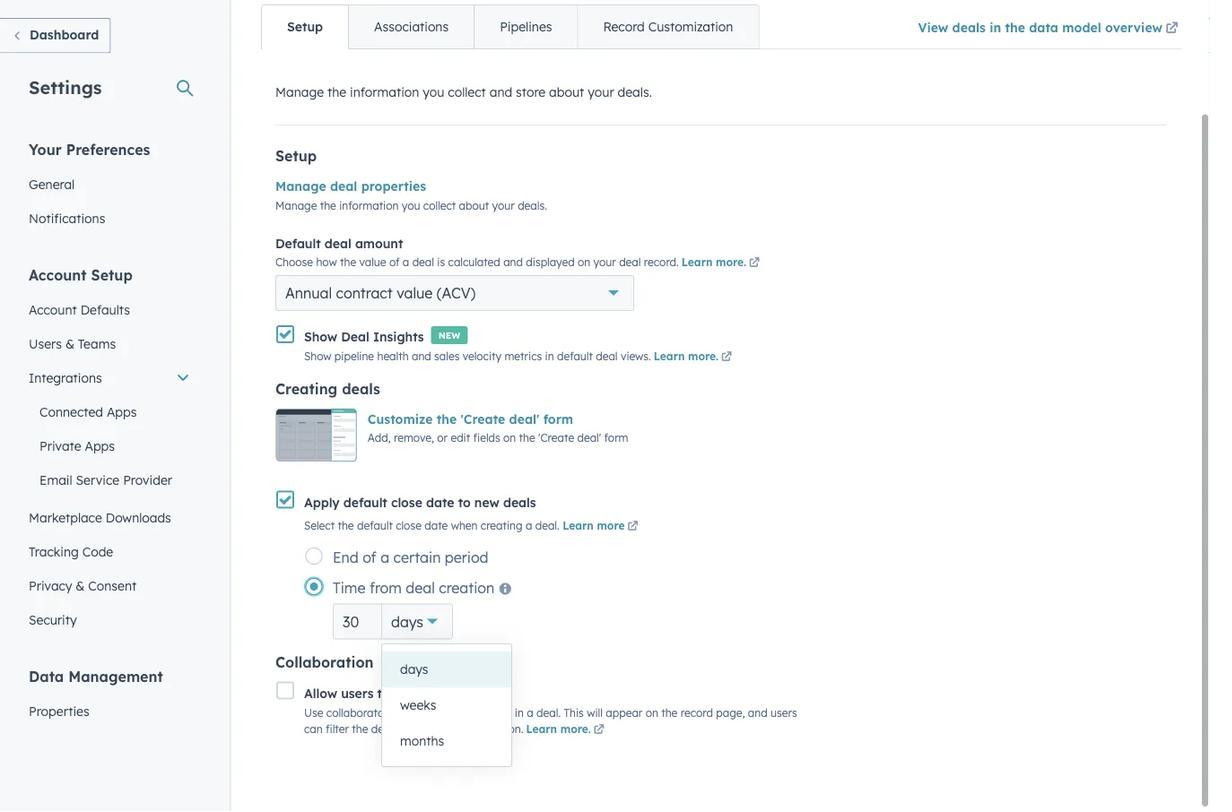 Task type: describe. For each thing, give the bounding box(es) containing it.
involved
[[470, 707, 512, 720]]

account for account setup
[[29, 266, 87, 284]]

view deals in the data model overview link
[[918, 8, 1182, 49]]

management
[[68, 668, 163, 686]]

privacy
[[29, 578, 72, 594]]

views.
[[621, 350, 651, 364]]

data
[[29, 668, 64, 686]]

annual contract value (acv)
[[285, 285, 476, 303]]

record customization
[[603, 19, 733, 35]]

the left record
[[661, 707, 678, 720]]

privacy & consent
[[29, 578, 137, 594]]

learn more. link for default deal amount
[[682, 256, 763, 272]]

or
[[437, 432, 448, 446]]

integrations button
[[18, 361, 201, 395]]

1 vertical spatial default
[[343, 496, 387, 511]]

show deal insights
[[304, 330, 424, 346]]

defaults
[[80, 302, 130, 318]]

show for show deal insights
[[304, 330, 337, 346]]

the inside manage deal properties manage the information you collect about your deals.
[[320, 199, 336, 213]]

list box containing days
[[382, 646, 511, 768]]

account for account defaults
[[29, 302, 77, 318]]

deal. for apply default close date to new deals
[[535, 519, 560, 533]]

default deal amount
[[275, 236, 403, 252]]

weeks
[[400, 698, 436, 714]]

collect inside manage deal properties manage the information you collect about your deals.
[[423, 199, 456, 213]]

deal
[[341, 330, 369, 346]]

1 vertical spatial learn more. link
[[654, 350, 735, 366]]

0 horizontal spatial deal'
[[509, 412, 539, 428]]

private
[[39, 438, 81, 454]]

to for show
[[396, 707, 407, 720]]

information inside manage deal properties manage the information you collect about your deals.
[[339, 199, 399, 213]]

record customization link
[[577, 6, 758, 49]]

associations link
[[348, 6, 474, 49]]

1 vertical spatial close
[[396, 519, 422, 533]]

more
[[597, 519, 625, 533]]

0 vertical spatial users
[[341, 687, 374, 702]]

link opens in a new window image inside learn more link
[[628, 522, 638, 533]]

allow
[[304, 687, 337, 702]]

months
[[400, 734, 444, 750]]

marketplace downloads link
[[18, 501, 201, 535]]

the right fields
[[519, 432, 535, 446]]

data
[[1029, 20, 1059, 35]]

account defaults link
[[18, 293, 201, 327]]

data management
[[29, 668, 163, 686]]

0 vertical spatial on
[[578, 256, 591, 269]]

add
[[394, 687, 418, 702]]

store
[[516, 85, 546, 100]]

your preferences
[[29, 140, 150, 158]]

about inside manage deal properties manage the information you collect about your deals.
[[459, 199, 489, 213]]

filter
[[326, 723, 349, 736]]

choose how the value of a deal is calculated and displayed on your deal record.
[[275, 256, 679, 269]]

a inside use collaborators to show who's involved in a deal. this will appear on the record page, and users can filter the deals they're collaborating on.
[[527, 707, 534, 720]]

0 vertical spatial deals.
[[618, 85, 652, 100]]

value inside popup button
[[397, 285, 433, 303]]

view
[[918, 20, 949, 35]]

new
[[474, 496, 500, 511]]

& for users
[[65, 336, 74, 352]]

email service provider
[[39, 472, 172, 488]]

select
[[304, 519, 335, 533]]

2 vertical spatial setup
[[91, 266, 133, 284]]

metrics
[[505, 350, 542, 364]]

integrations
[[29, 370, 102, 386]]

period
[[445, 549, 489, 567]]

your
[[29, 140, 62, 158]]

marketplace
[[29, 510, 102, 526]]

notifications link
[[18, 201, 201, 236]]

choose
[[275, 256, 313, 269]]

a down "amount"
[[403, 256, 409, 269]]

link opens in a new window image inside view deals in the data model overview link
[[1166, 23, 1178, 35]]

0 vertical spatial default
[[557, 350, 593, 364]]

1 vertical spatial deal'
[[577, 432, 601, 446]]

will
[[587, 707, 603, 720]]

manage the information you collect and store about your deals.
[[275, 85, 652, 100]]

creating
[[275, 381, 338, 399]]

general
[[29, 176, 75, 192]]

creating
[[481, 519, 523, 533]]

is
[[437, 256, 445, 269]]

0 vertical spatial close
[[391, 496, 422, 511]]

dashboard
[[30, 27, 99, 43]]

privacy & consent link
[[18, 569, 201, 603]]

velocity
[[463, 350, 502, 364]]

deal left views. on the top right of page
[[596, 350, 618, 364]]

annual
[[285, 285, 332, 303]]

pipeline
[[335, 350, 374, 364]]

security link
[[18, 603, 201, 637]]

show
[[410, 707, 436, 720]]

apps for connected apps
[[107, 404, 137, 420]]

deal left is
[[412, 256, 434, 269]]

on inside customize the 'create deal' form add, remove, or edit fields on the 'create deal' form
[[503, 432, 516, 446]]

deals. inside manage deal properties manage the information you collect about your deals.
[[518, 199, 547, 213]]

contract
[[336, 285, 393, 303]]

deals right view
[[952, 20, 986, 35]]

allow users to add collaborators
[[304, 687, 504, 702]]

days button
[[381, 605, 453, 641]]

3 manage from the top
[[275, 199, 317, 213]]

data management element
[[18, 667, 201, 812]]

1 vertical spatial more.
[[688, 350, 719, 364]]

users inside use collaborators to show who's involved in a deal. this will appear on the record page, and users can filter the deals they're collaborating on.
[[771, 707, 797, 720]]

0 horizontal spatial form
[[543, 412, 573, 428]]

end of a certain period
[[333, 549, 489, 567]]

connected
[[39, 404, 103, 420]]

more. for default deal amount
[[716, 256, 746, 269]]

service
[[76, 472, 120, 488]]

learn for displayed
[[682, 256, 713, 269]]

1 horizontal spatial form
[[604, 432, 629, 446]]

properties
[[361, 179, 426, 195]]

weeks button
[[382, 689, 511, 724]]

learn more
[[563, 519, 625, 533]]

account setup element
[[18, 265, 201, 637]]

the down setup link
[[327, 85, 346, 100]]

default
[[275, 236, 321, 252]]

1 horizontal spatial about
[[549, 85, 584, 100]]

0 vertical spatial collect
[[448, 85, 486, 100]]

general link
[[18, 167, 201, 201]]

setup inside 'navigation'
[[287, 19, 323, 35]]

to for add
[[377, 687, 390, 702]]

insights
[[373, 330, 424, 346]]

sales
[[434, 350, 460, 364]]

connected apps
[[39, 404, 137, 420]]

select the default close date when creating a deal.
[[304, 519, 563, 533]]

your preferences element
[[18, 140, 201, 236]]

learn inside learn more link
[[563, 519, 594, 533]]

displayed
[[526, 256, 575, 269]]

remove,
[[394, 432, 434, 446]]

more. for allow users to add collaborators
[[561, 723, 591, 736]]

show pipeline health and sales velocity metrics in default deal views.
[[304, 350, 651, 364]]

time
[[333, 580, 366, 598]]

customize the 'create deal' form add, remove, or edit fields on the 'create deal' form
[[368, 412, 629, 446]]

properties link
[[18, 695, 201, 729]]

deal. for allow users to add collaborators
[[537, 707, 561, 720]]

add,
[[368, 432, 391, 446]]

manage for manage the information you collect and store about your deals.
[[275, 85, 324, 100]]

record
[[681, 707, 713, 720]]

in inside view deals in the data model overview link
[[990, 20, 1001, 35]]

and left sales
[[412, 350, 431, 364]]

apply
[[304, 496, 340, 511]]

learn for will
[[526, 723, 557, 736]]

tracking code link
[[18, 535, 201, 569]]

notifications
[[29, 210, 105, 226]]

use collaborators to show who's involved in a deal. this will appear on the record page, and users can filter the deals they're collaborating on.
[[304, 707, 797, 736]]

1 vertical spatial in
[[545, 350, 554, 364]]

0 vertical spatial date
[[426, 496, 454, 511]]



Task type: locate. For each thing, give the bounding box(es) containing it.
a up from
[[381, 549, 389, 567]]

value
[[359, 256, 386, 269], [397, 285, 433, 303]]

deal' down metrics on the top of page
[[509, 412, 539, 428]]

1 vertical spatial &
[[76, 578, 85, 594]]

learn more. link down this
[[526, 723, 607, 739]]

1 vertical spatial setup
[[275, 148, 317, 166]]

this
[[564, 707, 584, 720]]

1 vertical spatial collect
[[423, 199, 456, 213]]

deal up how
[[325, 236, 351, 252]]

record.
[[644, 256, 679, 269]]

deal' up learn more
[[577, 432, 601, 446]]

navigation
[[261, 5, 759, 50]]

account defaults
[[29, 302, 130, 318]]

0 vertical spatial deal.
[[535, 519, 560, 533]]

& right privacy
[[76, 578, 85, 594]]

learn more. for allow users to add collaborators
[[526, 723, 591, 736]]

0 horizontal spatial collaborators
[[326, 707, 393, 720]]

0 vertical spatial collaborators
[[422, 687, 504, 702]]

& inside privacy & consent link
[[76, 578, 85, 594]]

collect down properties
[[423, 199, 456, 213]]

1 horizontal spatial 'create
[[538, 432, 574, 446]]

account up users at top
[[29, 302, 77, 318]]

0 vertical spatial account
[[29, 266, 87, 284]]

learn more. link for allow users to add collaborators
[[526, 723, 607, 739]]

0 horizontal spatial in
[[515, 707, 524, 720]]

about
[[549, 85, 584, 100], [459, 199, 489, 213]]

learn more. for default deal amount
[[682, 256, 746, 269]]

1 vertical spatial about
[[459, 199, 489, 213]]

a right involved
[[527, 707, 534, 720]]

end
[[333, 549, 359, 567]]

list box
[[382, 646, 511, 768]]

learn more. link right record.
[[682, 256, 763, 272]]

deal inside manage deal properties manage the information you collect about your deals.
[[330, 179, 357, 195]]

2 show from the top
[[304, 350, 332, 364]]

provider
[[123, 472, 172, 488]]

1 vertical spatial collaborators
[[326, 707, 393, 720]]

2 manage from the top
[[275, 179, 326, 195]]

apps inside connected apps link
[[107, 404, 137, 420]]

learn right on. in the bottom left of the page
[[526, 723, 557, 736]]

private apps
[[39, 438, 115, 454]]

deal. right creating
[[535, 519, 560, 533]]

0 vertical spatial more.
[[716, 256, 746, 269]]

learn more link
[[563, 519, 641, 536]]

manage deal properties link
[[275, 179, 426, 195]]

annual contract value (acv) button
[[275, 276, 634, 312]]

0 vertical spatial setup
[[287, 19, 323, 35]]

more.
[[716, 256, 746, 269], [688, 350, 719, 364], [561, 723, 591, 736]]

0 vertical spatial apps
[[107, 404, 137, 420]]

0 horizontal spatial deals.
[[518, 199, 547, 213]]

the right select
[[338, 519, 354, 533]]

more. right views. on the top right of page
[[688, 350, 719, 364]]

health
[[377, 350, 409, 364]]

1 vertical spatial you
[[402, 199, 420, 213]]

deal. inside use collaborators to show who's involved in a deal. this will appear on the record page, and users can filter the deals they're collaborating on.
[[537, 707, 561, 720]]

the down default deal amount
[[340, 256, 356, 269]]

link opens in a new window image
[[1166, 18, 1178, 40], [749, 256, 760, 272], [749, 259, 760, 269], [628, 519, 638, 536], [628, 522, 638, 533], [594, 723, 604, 739]]

deal.
[[535, 519, 560, 533], [537, 707, 561, 720]]

in up on. in the bottom left of the page
[[515, 707, 524, 720]]

1 vertical spatial your
[[492, 199, 515, 213]]

1 horizontal spatial to
[[396, 707, 407, 720]]

collaborators up "who's" at the left bottom
[[422, 687, 504, 702]]

on inside use collaborators to show who's involved in a deal. this will appear on the record page, and users can filter the deals they're collaborating on.
[[646, 707, 658, 720]]

2 horizontal spatial on
[[646, 707, 658, 720]]

in inside use collaborators to show who's involved in a deal. this will appear on the record page, and users can filter the deals they're collaborating on.
[[515, 707, 524, 720]]

1 vertical spatial days
[[400, 663, 428, 678]]

2 vertical spatial on
[[646, 707, 658, 720]]

customize the 'create deal' form link
[[368, 412, 573, 428]]

1 vertical spatial account
[[29, 302, 77, 318]]

2 vertical spatial manage
[[275, 199, 317, 213]]

2 horizontal spatial in
[[990, 20, 1001, 35]]

0 vertical spatial days
[[391, 614, 423, 632]]

'create up fields
[[461, 412, 505, 428]]

email
[[39, 472, 72, 488]]

0 horizontal spatial value
[[359, 256, 386, 269]]

& for privacy
[[76, 578, 85, 594]]

users & teams link
[[18, 327, 201, 361]]

1 vertical spatial date
[[425, 519, 448, 533]]

None text field
[[333, 605, 382, 641]]

& right users at top
[[65, 336, 74, 352]]

about right store at the top left of page
[[549, 85, 584, 100]]

more. right record.
[[716, 256, 746, 269]]

& inside users & teams link
[[65, 336, 74, 352]]

more. down this
[[561, 723, 591, 736]]

to
[[458, 496, 471, 511], [377, 687, 390, 702], [396, 707, 407, 720]]

0 vertical spatial learn more.
[[682, 256, 746, 269]]

you inside manage deal properties manage the information you collect about your deals.
[[402, 199, 420, 213]]

in right metrics on the top of page
[[545, 350, 554, 364]]

in left data
[[990, 20, 1001, 35]]

1 horizontal spatial in
[[545, 350, 554, 364]]

1 horizontal spatial on
[[578, 256, 591, 269]]

certain
[[393, 549, 441, 567]]

creation
[[439, 580, 495, 598]]

security
[[29, 612, 77, 628]]

from
[[370, 580, 402, 598]]

on right appear
[[646, 707, 658, 720]]

and inside use collaborators to show who's involved in a deal. this will appear on the record page, and users can filter the deals they're collaborating on.
[[748, 707, 768, 720]]

deal. left this
[[537, 707, 561, 720]]

0 vertical spatial you
[[423, 85, 444, 100]]

on.
[[508, 723, 523, 736]]

2 vertical spatial more.
[[561, 723, 591, 736]]

apply default close date to new deals
[[304, 496, 536, 511]]

default up end
[[357, 519, 393, 533]]

learn
[[682, 256, 713, 269], [654, 350, 685, 364], [563, 519, 594, 533], [526, 723, 557, 736]]

1 horizontal spatial of
[[389, 256, 400, 269]]

2 vertical spatial learn more.
[[526, 723, 591, 736]]

deals
[[952, 20, 986, 35], [342, 381, 380, 399], [503, 496, 536, 511], [371, 723, 398, 736]]

days inside dropdown button
[[391, 614, 423, 632]]

collaboration
[[275, 654, 374, 672]]

teams
[[78, 336, 116, 352]]

consent
[[88, 578, 137, 594]]

2 vertical spatial your
[[594, 256, 616, 269]]

a right creating
[[526, 519, 532, 533]]

collaborators up filter
[[326, 707, 393, 720]]

0 vertical spatial form
[[543, 412, 573, 428]]

0 vertical spatial deal'
[[509, 412, 539, 428]]

0 vertical spatial in
[[990, 20, 1001, 35]]

0 horizontal spatial of
[[363, 549, 376, 567]]

view deals in the data model overview
[[918, 20, 1163, 35]]

1 vertical spatial show
[[304, 350, 332, 364]]

1 horizontal spatial value
[[397, 285, 433, 303]]

the right filter
[[352, 723, 368, 736]]

deals.
[[618, 85, 652, 100], [518, 199, 547, 213]]

information
[[350, 85, 419, 100], [339, 199, 399, 213]]

and right page,
[[748, 707, 768, 720]]

to left add
[[377, 687, 390, 702]]

learn left more
[[563, 519, 594, 533]]

email service provider link
[[18, 463, 201, 497]]

deal left properties
[[330, 179, 357, 195]]

customize
[[368, 412, 433, 428]]

close up select the default close date when creating a deal.
[[391, 496, 422, 511]]

&
[[65, 336, 74, 352], [76, 578, 85, 594]]

1 vertical spatial manage
[[275, 179, 326, 195]]

0 vertical spatial show
[[304, 330, 337, 346]]

'create right fields
[[538, 432, 574, 446]]

of right end
[[363, 549, 376, 567]]

0 vertical spatial 'create
[[461, 412, 505, 428]]

months button
[[382, 724, 511, 760]]

1 manage from the top
[[275, 85, 324, 100]]

properties
[[29, 704, 89, 720]]

customization
[[648, 19, 733, 35]]

apps
[[107, 404, 137, 420], [85, 438, 115, 454]]

collaborating
[[438, 723, 505, 736]]

can
[[304, 723, 323, 736]]

date up select the default close date when creating a deal.
[[426, 496, 454, 511]]

days up add
[[400, 663, 428, 678]]

users right page,
[[771, 707, 797, 720]]

1 horizontal spatial &
[[76, 578, 85, 594]]

1 vertical spatial 'create
[[538, 432, 574, 446]]

show left deal
[[304, 330, 337, 346]]

1 horizontal spatial you
[[423, 85, 444, 100]]

navigation containing setup
[[261, 5, 759, 50]]

of
[[389, 256, 400, 269], [363, 549, 376, 567]]

on right displayed
[[578, 256, 591, 269]]

0 horizontal spatial 'create
[[461, 412, 505, 428]]

value down "amount"
[[359, 256, 386, 269]]

deals left the they're
[[371, 723, 398, 736]]

creating deals
[[275, 381, 380, 399]]

close down apply default close date to new deals
[[396, 519, 422, 533]]

1 horizontal spatial collaborators
[[422, 687, 504, 702]]

to inside use collaborators to show who's involved in a deal. this will appear on the record page, and users can filter the deals they're collaborating on.
[[396, 707, 407, 720]]

value left (acv)
[[397, 285, 433, 303]]

the left data
[[1005, 20, 1025, 35]]

your inside manage deal properties manage the information you collect about your deals.
[[492, 199, 515, 213]]

users
[[341, 687, 374, 702], [771, 707, 797, 720]]

your right displayed
[[594, 256, 616, 269]]

apps down integrations button
[[107, 404, 137, 420]]

0 vertical spatial about
[[549, 85, 584, 100]]

days inside button
[[400, 663, 428, 678]]

1 vertical spatial deal.
[[537, 707, 561, 720]]

1 show from the top
[[304, 330, 337, 346]]

deals up creating
[[503, 496, 536, 511]]

on right fields
[[503, 432, 516, 446]]

deals inside use collaborators to show who's involved in a deal. this will appear on the record page, and users can filter the deals they're collaborating on.
[[371, 723, 398, 736]]

0 vertical spatial value
[[359, 256, 386, 269]]

private apps link
[[18, 429, 201, 463]]

information down associations link
[[350, 85, 419, 100]]

2 vertical spatial to
[[396, 707, 407, 720]]

in
[[990, 20, 1001, 35], [545, 350, 554, 364], [515, 707, 524, 720]]

use
[[304, 707, 323, 720]]

link opens in a new window image
[[1166, 23, 1178, 35], [721, 350, 732, 366], [721, 353, 732, 364], [594, 726, 604, 736]]

default right metrics on the top of page
[[557, 350, 593, 364]]

0 vertical spatial information
[[350, 85, 419, 100]]

0 vertical spatial &
[[65, 336, 74, 352]]

0 horizontal spatial about
[[459, 199, 489, 213]]

1 horizontal spatial deal'
[[577, 432, 601, 446]]

manage deal properties manage the information you collect about your deals.
[[275, 179, 547, 213]]

the up or
[[437, 412, 457, 428]]

deal down 'certain'
[[406, 580, 435, 598]]

learn more. link right views. on the top right of page
[[654, 350, 735, 366]]

2 horizontal spatial to
[[458, 496, 471, 511]]

link opens in a new window image inside view deals in the data model overview link
[[1166, 18, 1178, 40]]

fields
[[473, 432, 500, 446]]

users & teams
[[29, 336, 116, 352]]

information down "manage deal properties" link
[[339, 199, 399, 213]]

0 vertical spatial of
[[389, 256, 400, 269]]

1 vertical spatial information
[[339, 199, 399, 213]]

dashboard link
[[0, 18, 111, 53]]

manage for manage deal properties manage the information you collect about your deals.
[[275, 179, 326, 195]]

learn more. down this
[[526, 723, 591, 736]]

learn right record.
[[682, 256, 713, 269]]

2 account from the top
[[29, 302, 77, 318]]

deal'
[[509, 412, 539, 428], [577, 432, 601, 446]]

learn for views.
[[654, 350, 685, 364]]

you down properties
[[402, 199, 420, 213]]

the
[[1005, 20, 1025, 35], [327, 85, 346, 100], [320, 199, 336, 213], [340, 256, 356, 269], [437, 412, 457, 428], [519, 432, 535, 446], [338, 519, 354, 533], [661, 707, 678, 720], [352, 723, 368, 736]]

0 horizontal spatial users
[[341, 687, 374, 702]]

model
[[1062, 20, 1101, 35]]

days down time from deal creation
[[391, 614, 423, 632]]

and left store at the top left of page
[[490, 85, 512, 100]]

users right allow
[[341, 687, 374, 702]]

your down record
[[588, 85, 614, 100]]

0 vertical spatial manage
[[275, 85, 324, 100]]

edit
[[451, 432, 470, 446]]

to left new
[[458, 496, 471, 511]]

1 vertical spatial form
[[604, 432, 629, 446]]

downloads
[[106, 510, 171, 526]]

learn more. right views. on the top right of page
[[654, 350, 719, 364]]

your
[[588, 85, 614, 100], [492, 199, 515, 213], [594, 256, 616, 269]]

learn right views. on the top right of page
[[654, 350, 685, 364]]

show up creating deals
[[304, 350, 332, 364]]

1 vertical spatial deals.
[[518, 199, 547, 213]]

learn more.
[[682, 256, 746, 269], [654, 350, 719, 364], [526, 723, 591, 736]]

0 horizontal spatial to
[[377, 687, 390, 702]]

and left displayed
[[503, 256, 523, 269]]

1 vertical spatial learn more.
[[654, 350, 719, 364]]

0 vertical spatial to
[[458, 496, 471, 511]]

of down "amount"
[[389, 256, 400, 269]]

deal left record.
[[619, 256, 641, 269]]

2 vertical spatial default
[[357, 519, 393, 533]]

deals down pipeline
[[342, 381, 380, 399]]

show for show pipeline health and sales velocity metrics in default deal views.
[[304, 350, 332, 364]]

setup link
[[262, 6, 348, 49]]

collect left store at the top left of page
[[448, 85, 486, 100]]

code
[[82, 544, 113, 560]]

1 account from the top
[[29, 266, 87, 284]]

pipelines
[[500, 19, 552, 35]]

learn more. right record.
[[682, 256, 746, 269]]

apps for private apps
[[85, 438, 115, 454]]

about up calculated
[[459, 199, 489, 213]]

who's
[[439, 707, 467, 720]]

0 vertical spatial learn more. link
[[682, 256, 763, 272]]

1 vertical spatial to
[[377, 687, 390, 702]]

associations
[[374, 19, 449, 35]]

2 vertical spatial in
[[515, 707, 524, 720]]

calculated
[[448, 256, 500, 269]]

days
[[391, 614, 423, 632], [400, 663, 428, 678]]

deals. down record
[[618, 85, 652, 100]]

1 vertical spatial of
[[363, 549, 376, 567]]

account
[[29, 266, 87, 284], [29, 302, 77, 318]]

date down apply default close date to new deals
[[425, 519, 448, 533]]

1 vertical spatial value
[[397, 285, 433, 303]]

1 horizontal spatial users
[[771, 707, 797, 720]]

your up choose how the value of a deal is calculated and displayed on your deal record.
[[492, 199, 515, 213]]

you down associations link
[[423, 85, 444, 100]]

0 vertical spatial your
[[588, 85, 614, 100]]

learn more. link
[[682, 256, 763, 272], [654, 350, 735, 366], [526, 723, 607, 739]]

1 vertical spatial users
[[771, 707, 797, 720]]

deals. up displayed
[[518, 199, 547, 213]]

the down "manage deal properties" link
[[320, 199, 336, 213]]

2 vertical spatial learn more. link
[[526, 723, 607, 739]]

settings
[[29, 76, 102, 98]]

0 horizontal spatial on
[[503, 432, 516, 446]]

0 horizontal spatial you
[[402, 199, 420, 213]]

users
[[29, 336, 62, 352]]

tracking
[[29, 544, 79, 560]]

0 horizontal spatial &
[[65, 336, 74, 352]]

collect
[[448, 85, 486, 100], [423, 199, 456, 213]]

apps inside private apps 'link'
[[85, 438, 115, 454]]

default
[[557, 350, 593, 364], [343, 496, 387, 511], [357, 519, 393, 533]]

1 horizontal spatial deals.
[[618, 85, 652, 100]]

when
[[451, 519, 478, 533]]

account up account defaults
[[29, 266, 87, 284]]

1 vertical spatial apps
[[85, 438, 115, 454]]

to down the allow users to add collaborators
[[396, 707, 407, 720]]

default right the apply
[[343, 496, 387, 511]]

apps up 'service'
[[85, 438, 115, 454]]

collaborators inside use collaborators to show who's involved in a deal. this will appear on the record page, and users can filter the deals they're collaborating on.
[[326, 707, 393, 720]]



Task type: vqa. For each thing, say whether or not it's contained in the screenshot.
page,
yes



